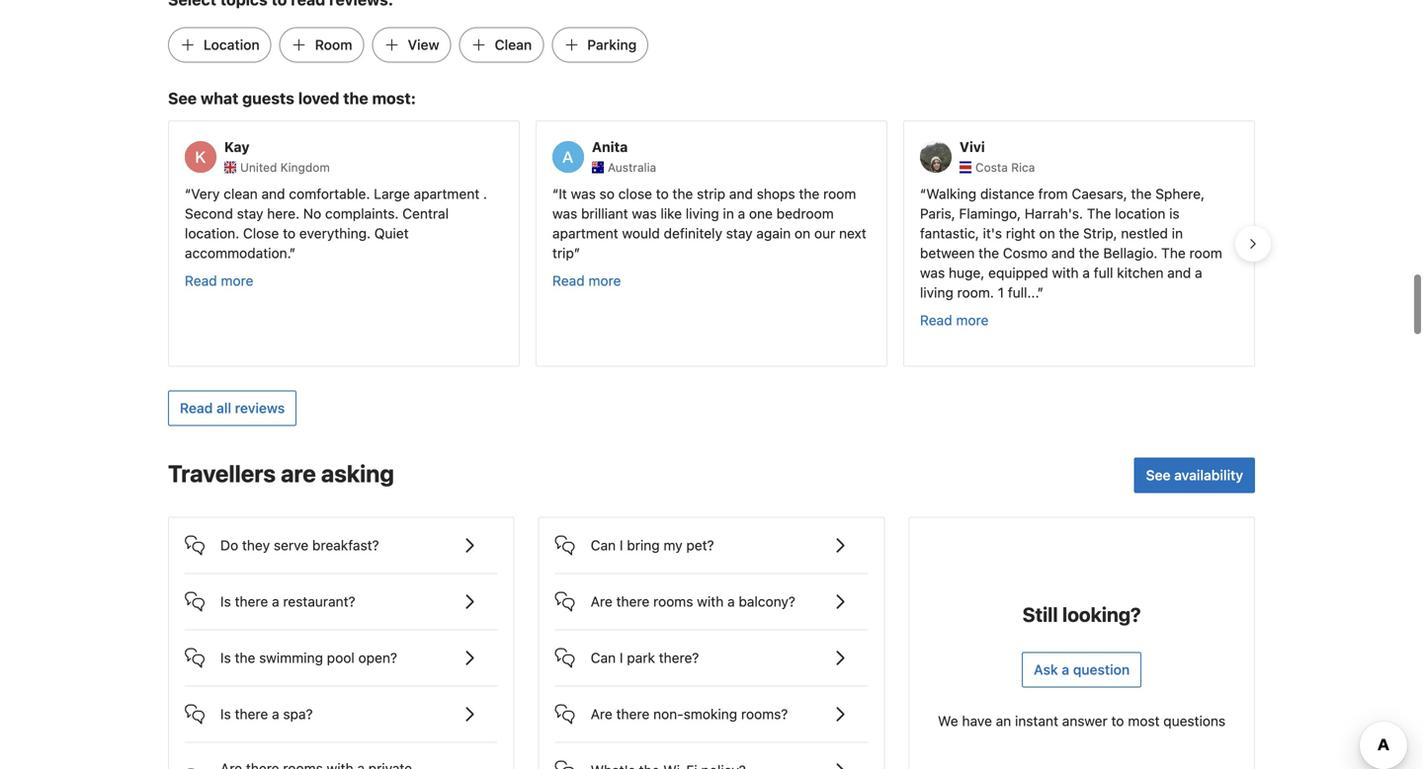 Task type: vqa. For each thing, say whether or not it's contained in the screenshot.
other discounts you are getting a reduced rate because there are other discounts available.
no



Task type: locate. For each thing, give the bounding box(es) containing it.
open?
[[358, 650, 397, 667]]

see what guests loved the most:
[[168, 89, 416, 108]]

1 horizontal spatial living
[[920, 285, 954, 301]]

1 i from the top
[[620, 538, 623, 554]]

see
[[168, 89, 197, 108], [1146, 468, 1171, 484]]

1 on from the left
[[795, 225, 811, 242]]

can inside "button"
[[591, 650, 616, 667]]

still
[[1023, 603, 1058, 627]]

more for walking distance from caesars, the sphere, paris, flamingo, harrah's. the location is fantastic, it's right on the strip, nestled in between the cosmo and the bellagio. the room was huge, equipped with a full kitchen and a living room. 1 full...
[[956, 312, 989, 329]]

living inside " walking distance from caesars, the sphere, paris, flamingo, harrah's. the location is fantastic, it's right on the strip, nestled in between the cosmo and the bellagio. the room was huge, equipped with a full kitchen and a living room. 1 full...
[[920, 285, 954, 301]]

0 vertical spatial i
[[620, 538, 623, 554]]

on
[[795, 225, 811, 242], [1039, 225, 1055, 242]]

was down the 'between'
[[920, 265, 945, 281]]

and up here.
[[261, 186, 285, 202]]

.
[[483, 186, 487, 202]]

the down nestled
[[1161, 245, 1186, 261]]

there inside 'button'
[[235, 707, 268, 723]]

0 horizontal spatial read more
[[185, 273, 253, 289]]

see left availability
[[1146, 468, 1171, 484]]

stay inside " it was so close to the strip and shops the room was brilliant was like living in a one bedroom apartment would definitely stay again on our next trip
[[726, 225, 753, 242]]

i for bring
[[620, 538, 623, 554]]

1 vertical spatial see
[[1146, 468, 1171, 484]]

1 horizontal spatial "
[[574, 245, 580, 261]]

1 vertical spatial stay
[[726, 225, 753, 242]]

to down here.
[[283, 225, 296, 242]]

read down the trip at left top
[[552, 273, 585, 289]]

more down the room. at the right of the page
[[956, 312, 989, 329]]

0 vertical spatial is
[[220, 594, 231, 610]]

0 vertical spatial can
[[591, 538, 616, 554]]

1 vertical spatial with
[[697, 594, 724, 610]]

0 vertical spatial apartment
[[414, 186, 480, 202]]

view
[[408, 37, 439, 53]]

the down harrah's.
[[1059, 225, 1080, 242]]

1 vertical spatial to
[[283, 225, 296, 242]]

1 horizontal spatial to
[[656, 186, 669, 202]]

is there a restaurant? button
[[185, 575, 498, 614]]

a left spa?
[[272, 707, 279, 723]]

stay down clean
[[237, 206, 263, 222]]

the down it's
[[979, 245, 999, 261]]

is the swimming pool open?
[[220, 650, 397, 667]]

huge,
[[949, 265, 985, 281]]

are for are there rooms with a balcony?
[[591, 594, 613, 610]]

read more button down the room. at the right of the page
[[920, 311, 989, 331]]

there inside "button"
[[616, 707, 650, 723]]

1 horizontal spatial apartment
[[552, 225, 618, 242]]

read for " very clean and comfortable. large apartment . second stay here. no complaints. central location. close to everything. quiet accommodation.
[[185, 273, 217, 289]]

1 are from the top
[[591, 594, 613, 610]]

the inside button
[[235, 650, 255, 667]]

0 horizontal spatial in
[[723, 206, 734, 222]]

was up would in the top of the page
[[632, 206, 657, 222]]

read more button for " very clean and comfortable. large apartment . second stay here. no complaints. central location. close to everything. quiet accommodation.
[[185, 271, 253, 291]]

2 can from the top
[[591, 650, 616, 667]]

see for see what guests loved the most:
[[168, 89, 197, 108]]

a left balcony?
[[727, 594, 735, 610]]

room up the bedroom
[[823, 186, 856, 202]]

living down huge,
[[920, 285, 954, 301]]

0 horizontal spatial "
[[185, 186, 191, 202]]

ask
[[1034, 662, 1058, 679]]

1 horizontal spatial more
[[588, 273, 621, 289]]

" inside " it was so close to the strip and shops the room was brilliant was like living in a one bedroom apartment would definitely stay again on our next trip
[[552, 186, 559, 202]]

between
[[920, 245, 975, 261]]

2 horizontal spatial read more button
[[920, 311, 989, 331]]

see for see availability
[[1146, 468, 1171, 484]]

1 " from the left
[[185, 186, 191, 202]]

" inside " very clean and comfortable. large apartment . second stay here. no complaints. central location. close to everything. quiet accommodation.
[[185, 186, 191, 202]]

and inside " very clean and comfortable. large apartment . second stay here. no complaints. central location. close to everything. quiet accommodation.
[[261, 186, 285, 202]]

1 is from the top
[[220, 594, 231, 610]]

can left bring
[[591, 538, 616, 554]]

1 horizontal spatial the
[[1161, 245, 1186, 261]]

read left all
[[180, 400, 213, 417]]

caesars,
[[1072, 186, 1127, 202]]

on down harrah's.
[[1039, 225, 1055, 242]]

questions
[[1164, 714, 1226, 730]]

a left one
[[738, 206, 745, 222]]

the down caesars,
[[1087, 206, 1111, 222]]

3 " from the left
[[920, 186, 926, 202]]

to left "most"
[[1111, 714, 1124, 730]]

i inside "button"
[[620, 650, 623, 667]]

costa
[[975, 161, 1008, 175]]

there left non-
[[616, 707, 650, 723]]

are left non-
[[591, 707, 613, 723]]

this is a carousel with rotating slides. it displays featured reviews of the property. use next and previous buttons to navigate. region
[[152, 113, 1271, 375]]

pool
[[327, 650, 355, 667]]

with right rooms
[[697, 594, 724, 610]]

i for park
[[620, 650, 623, 667]]

" very clean and comfortable. large apartment . second stay here. no complaints. central location. close to everything. quiet accommodation.
[[185, 186, 487, 261]]

united kingdom
[[240, 161, 330, 175]]

and up one
[[729, 186, 753, 202]]

0 vertical spatial room
[[823, 186, 856, 202]]

the
[[1087, 206, 1111, 222], [1161, 245, 1186, 261]]

an
[[996, 714, 1011, 730]]

0 horizontal spatial the
[[1087, 206, 1111, 222]]

2 on from the left
[[1039, 225, 1055, 242]]

1 vertical spatial is
[[220, 650, 231, 667]]

still looking?
[[1023, 603, 1141, 627]]

2 horizontal spatial to
[[1111, 714, 1124, 730]]

2 horizontal spatial "
[[1037, 285, 1044, 301]]

there down they
[[235, 594, 268, 610]]

are inside button
[[591, 594, 613, 610]]

room down sphere,
[[1190, 245, 1222, 261]]

on down the bedroom
[[795, 225, 811, 242]]

1 vertical spatial can
[[591, 650, 616, 667]]

0 vertical spatial are
[[591, 594, 613, 610]]

1 horizontal spatial read more
[[552, 273, 621, 289]]

my
[[664, 538, 683, 554]]

1 vertical spatial room
[[1190, 245, 1222, 261]]

" inside " walking distance from caesars, the sphere, paris, flamingo, harrah's. the location is fantastic, it's right on the strip, nestled in between the cosmo and the bellagio. the room was huge, equipped with a full kitchen and a living room. 1 full...
[[920, 186, 926, 202]]

0 vertical spatial living
[[686, 206, 719, 222]]

in down 'is'
[[1172, 225, 1183, 242]]

apartment up 'central'
[[414, 186, 480, 202]]

spa?
[[283, 707, 313, 723]]

was right it
[[571, 186, 596, 202]]

is down the do
[[220, 594, 231, 610]]

ask a question button
[[1022, 653, 1142, 688]]

0 horizontal spatial with
[[697, 594, 724, 610]]

there for is there a spa?
[[235, 707, 268, 723]]

is left swimming at the left of the page
[[220, 650, 231, 667]]

0 horizontal spatial read more button
[[185, 271, 253, 291]]

1 vertical spatial i
[[620, 650, 623, 667]]

read down accommodation.
[[185, 273, 217, 289]]

there left rooms
[[616, 594, 650, 610]]

very
[[191, 186, 220, 202]]

2 is from the top
[[220, 650, 231, 667]]

1 horizontal spatial see
[[1146, 468, 1171, 484]]

what
[[201, 89, 239, 108]]

" for " it was so close to the strip and shops the room was brilliant was like living in a one bedroom apartment would definitely stay again on our next trip
[[552, 186, 559, 202]]

0 vertical spatial to
[[656, 186, 669, 202]]

stay inside " very clean and comfortable. large apartment . second stay here. no complaints. central location. close to everything. quiet accommodation.
[[237, 206, 263, 222]]

read more for " very clean and comfortable. large apartment . second stay here. no complaints. central location. close to everything. quiet accommodation.
[[185, 273, 253, 289]]

and right cosmo
[[1051, 245, 1075, 261]]

0 horizontal spatial room
[[823, 186, 856, 202]]

0 horizontal spatial to
[[283, 225, 296, 242]]

to
[[656, 186, 669, 202], [283, 225, 296, 242], [1111, 714, 1124, 730]]

" up paris,
[[920, 186, 926, 202]]

0 vertical spatial the
[[1087, 206, 1111, 222]]

to inside " it was so close to the strip and shops the room was brilliant was like living in a one bedroom apartment would definitely stay again on our next trip
[[656, 186, 669, 202]]

with
[[1052, 265, 1079, 281], [697, 594, 724, 610]]

0 horizontal spatial "
[[289, 245, 296, 261]]

read
[[185, 273, 217, 289], [552, 273, 585, 289], [920, 312, 952, 329], [180, 400, 213, 417]]

full...
[[1008, 285, 1037, 301]]

most:
[[372, 89, 416, 108]]

asking
[[321, 460, 394, 488]]

there left spa?
[[235, 707, 268, 723]]

a inside are there rooms with a balcony? button
[[727, 594, 735, 610]]

1 horizontal spatial on
[[1039, 225, 1055, 242]]

1 horizontal spatial read more button
[[552, 271, 621, 291]]

1 horizontal spatial "
[[552, 186, 559, 202]]

room
[[823, 186, 856, 202], [1190, 245, 1222, 261]]

are inside "button"
[[591, 707, 613, 723]]

read more button down accommodation.
[[185, 271, 253, 291]]

0 vertical spatial in
[[723, 206, 734, 222]]

read more button for " it was so close to the strip and shops the room was brilliant was like living in a one bedroom apartment would definitely stay again on our next trip
[[552, 271, 621, 291]]

1 vertical spatial apartment
[[552, 225, 618, 242]]

there for are there non-smoking rooms?
[[616, 707, 650, 723]]

to up like
[[656, 186, 669, 202]]

parking
[[587, 37, 637, 53]]

1 vertical spatial are
[[591, 707, 613, 723]]

living down the strip
[[686, 206, 719, 222]]

0 horizontal spatial more
[[221, 273, 253, 289]]

2 are from the top
[[591, 707, 613, 723]]

right
[[1006, 225, 1036, 242]]

on inside " it was so close to the strip and shops the room was brilliant was like living in a one bedroom apartment would definitely stay again on our next trip
[[795, 225, 811, 242]]

loved
[[298, 89, 339, 108]]

walking
[[926, 186, 977, 202]]

2 horizontal spatial "
[[920, 186, 926, 202]]

1 vertical spatial living
[[920, 285, 954, 301]]

kingdom
[[280, 161, 330, 175]]

complaints.
[[325, 206, 399, 222]]

0 horizontal spatial stay
[[237, 206, 263, 222]]

was
[[571, 186, 596, 202], [552, 206, 577, 222], [632, 206, 657, 222], [920, 265, 945, 281]]

the
[[343, 89, 368, 108], [673, 186, 693, 202], [799, 186, 820, 202], [1131, 186, 1152, 202], [1059, 225, 1080, 242], [979, 245, 999, 261], [1079, 245, 1100, 261], [235, 650, 255, 667]]

distance
[[980, 186, 1035, 202]]

0 horizontal spatial on
[[795, 225, 811, 242]]

read more down accommodation.
[[185, 273, 253, 289]]

" up second
[[185, 186, 191, 202]]

are up the can i park there? at left
[[591, 594, 613, 610]]

again
[[756, 225, 791, 242]]

swimming
[[259, 650, 323, 667]]

a left restaurant?
[[272, 594, 279, 610]]

it's
[[983, 225, 1002, 242]]

more
[[221, 273, 253, 289], [588, 273, 621, 289], [956, 312, 989, 329]]

more for it was so close to the strip and shops the room was brilliant was like living in a one bedroom apartment would definitely stay again on our next trip
[[588, 273, 621, 289]]

1 vertical spatial in
[[1172, 225, 1183, 242]]

is for is the swimming pool open?
[[220, 650, 231, 667]]

1 horizontal spatial room
[[1190, 245, 1222, 261]]

the up like
[[673, 186, 693, 202]]

1 can from the top
[[591, 538, 616, 554]]

2 horizontal spatial read more
[[920, 312, 989, 329]]

0 horizontal spatial see
[[168, 89, 197, 108]]

"
[[289, 245, 296, 261], [574, 245, 580, 261], [1037, 285, 1044, 301]]

0 vertical spatial see
[[168, 89, 197, 108]]

breakfast?
[[312, 538, 379, 554]]

" left so
[[552, 186, 559, 202]]

a inside "is there a spa?" 'button'
[[272, 707, 279, 723]]

more down accommodation.
[[221, 273, 253, 289]]

costa rica
[[975, 161, 1035, 175]]

in
[[723, 206, 734, 222], [1172, 225, 1183, 242]]

instant
[[1015, 714, 1058, 730]]

i left bring
[[620, 538, 623, 554]]

i inside button
[[620, 538, 623, 554]]

can left park
[[591, 650, 616, 667]]

can
[[591, 538, 616, 554], [591, 650, 616, 667]]

" walking distance from caesars, the sphere, paris, flamingo, harrah's. the location is fantastic, it's right on the strip, nestled in between the cosmo and the bellagio. the room was huge, equipped with a full kitchen and a living room. 1 full...
[[920, 186, 1222, 301]]

from
[[1038, 186, 1068, 202]]

more down brilliant
[[588, 273, 621, 289]]

0 horizontal spatial living
[[686, 206, 719, 222]]

0 vertical spatial stay
[[237, 206, 263, 222]]

see left what
[[168, 89, 197, 108]]

with left full
[[1052, 265, 1079, 281]]

is there a restaurant?
[[220, 594, 355, 610]]

read all reviews
[[180, 400, 285, 417]]

see inside button
[[1146, 468, 1171, 484]]

the left swimming at the left of the page
[[235, 650, 255, 667]]

read more down the trip at left top
[[552, 273, 621, 289]]

0 horizontal spatial apartment
[[414, 186, 480, 202]]

is inside 'button'
[[220, 707, 231, 723]]

1 horizontal spatial stay
[[726, 225, 753, 242]]

guests
[[242, 89, 294, 108]]

can inside button
[[591, 538, 616, 554]]

are there rooms with a balcony?
[[591, 594, 795, 610]]

read down huge,
[[920, 312, 952, 329]]

there
[[235, 594, 268, 610], [616, 594, 650, 610], [235, 707, 268, 723], [616, 707, 650, 723]]

was inside " walking distance from caesars, the sphere, paris, flamingo, harrah's. the location is fantastic, it's right on the strip, nestled in between the cosmo and the bellagio. the room was huge, equipped with a full kitchen and a living room. 1 full...
[[920, 265, 945, 281]]

1 horizontal spatial in
[[1172, 225, 1183, 242]]

on inside " walking distance from caesars, the sphere, paris, flamingo, harrah's. the location is fantastic, it's right on the strip, nestled in between the cosmo and the bellagio. the room was huge, equipped with a full kitchen and a living room. 1 full...
[[1039, 225, 1055, 242]]

would
[[622, 225, 660, 242]]

2 i from the top
[[620, 650, 623, 667]]

are
[[591, 594, 613, 610], [591, 707, 613, 723]]

read more down the room. at the right of the page
[[920, 312, 989, 329]]

pet?
[[686, 538, 714, 554]]

0 vertical spatial with
[[1052, 265, 1079, 281]]

i left park
[[620, 650, 623, 667]]

apartment down brilliant
[[552, 225, 618, 242]]

is left spa?
[[220, 707, 231, 723]]

do they serve breakfast?
[[220, 538, 379, 554]]

and inside " it was so close to the strip and shops the room was brilliant was like living in a one bedroom apartment would definitely stay again on our next trip
[[729, 186, 753, 202]]

1 horizontal spatial with
[[1052, 265, 1079, 281]]

a right ask at the right bottom of page
[[1062, 662, 1070, 679]]

in inside " walking distance from caesars, the sphere, paris, flamingo, harrah's. the location is fantastic, it's right on the strip, nestled in between the cosmo and the bellagio. the room was huge, equipped with a full kitchen and a living room. 1 full...
[[1172, 225, 1183, 242]]

2 horizontal spatial more
[[956, 312, 989, 329]]

room inside " it was so close to the strip and shops the room was brilliant was like living in a one bedroom apartment would definitely stay again on our next trip
[[823, 186, 856, 202]]

2 vertical spatial to
[[1111, 714, 1124, 730]]

strip
[[697, 186, 725, 202]]

in down the strip
[[723, 206, 734, 222]]

serve
[[274, 538, 309, 554]]

is there a spa? button
[[185, 687, 498, 727]]

2 vertical spatial is
[[220, 707, 231, 723]]

apartment
[[414, 186, 480, 202], [552, 225, 618, 242]]

stay down one
[[726, 225, 753, 242]]

read more button down the trip at left top
[[552, 271, 621, 291]]

read more button for " walking distance from caesars, the sphere, paris, flamingo, harrah's. the location is fantastic, it's right on the strip, nestled in between the cosmo and the bellagio. the room was huge, equipped with a full kitchen and a living room. 1 full...
[[920, 311, 989, 331]]

definitely
[[664, 225, 722, 242]]

the up 'location'
[[1131, 186, 1152, 202]]

2 " from the left
[[552, 186, 559, 202]]

3 is from the top
[[220, 707, 231, 723]]



Task type: describe. For each thing, give the bounding box(es) containing it.
our
[[814, 225, 835, 242]]

a inside " it was so close to the strip and shops the room was brilliant was like living in a one bedroom apartment would definitely stay again on our next trip
[[738, 206, 745, 222]]

can for can i bring my pet?
[[591, 538, 616, 554]]

bring
[[627, 538, 660, 554]]

can i park there? button
[[555, 631, 868, 671]]

are there non-smoking rooms? button
[[555, 687, 868, 727]]

balcony?
[[739, 594, 795, 610]]

shops
[[757, 186, 795, 202]]

the up the bedroom
[[799, 186, 820, 202]]

apartment inside " very clean and comfortable. large apartment . second stay here. no complaints. central location. close to everything. quiet accommodation.
[[414, 186, 480, 202]]

do they serve breakfast? button
[[185, 518, 498, 558]]

close
[[618, 186, 652, 202]]

is there a spa?
[[220, 707, 313, 723]]

australia
[[608, 161, 656, 175]]

have
[[962, 714, 992, 730]]

trip
[[552, 245, 574, 261]]

" for close
[[289, 245, 296, 261]]

1
[[998, 285, 1004, 301]]

can i bring my pet? button
[[555, 518, 868, 558]]

clean
[[224, 186, 258, 202]]

read for " walking distance from caesars, the sphere, paris, flamingo, harrah's. the location is fantastic, it's right on the strip, nestled in between the cosmo and the bellagio. the room was huge, equipped with a full kitchen and a living room. 1 full...
[[920, 312, 952, 329]]

is for is there a spa?
[[220, 707, 231, 723]]

next
[[839, 225, 867, 242]]

non-
[[653, 707, 684, 723]]

kay
[[224, 139, 250, 155]]

with inside " walking distance from caesars, the sphere, paris, flamingo, harrah's. the location is fantastic, it's right on the strip, nestled in between the cosmo and the bellagio. the room was huge, equipped with a full kitchen and a living room. 1 full...
[[1052, 265, 1079, 281]]

read all reviews button
[[168, 391, 297, 427]]

rooms
[[653, 594, 693, 610]]

see availability
[[1146, 468, 1243, 484]]

nestled
[[1121, 225, 1168, 242]]

read more for " it was so close to the strip and shops the room was brilliant was like living in a one bedroom apartment would definitely stay again on our next trip
[[552, 273, 621, 289]]

room.
[[957, 285, 994, 301]]

equipped
[[988, 265, 1048, 281]]

we have an instant answer to most questions
[[938, 714, 1226, 730]]

to for "
[[656, 186, 669, 202]]

restaurant?
[[283, 594, 355, 610]]

are for are there non-smoking rooms?
[[591, 707, 613, 723]]

travellers are asking
[[168, 460, 394, 488]]

large
[[374, 186, 410, 202]]

apartment inside " it was so close to the strip and shops the room was brilliant was like living in a one bedroom apartment would definitely stay again on our next trip
[[552, 225, 618, 242]]

rica
[[1011, 161, 1035, 175]]

a inside is there a restaurant? button
[[272, 594, 279, 610]]

can i bring my pet?
[[591, 538, 714, 554]]

like
[[661, 206, 682, 222]]

location.
[[185, 225, 239, 242]]

bedroom
[[777, 206, 834, 222]]

" for " walking distance from caesars, the sphere, paris, flamingo, harrah's. the location is fantastic, it's right on the strip, nestled in between the cosmo and the bellagio. the room was huge, equipped with a full kitchen and a living room. 1 full...
[[920, 186, 926, 202]]

vivi
[[960, 139, 985, 155]]

united kingdom image
[[224, 162, 236, 174]]

so
[[600, 186, 615, 202]]

is the swimming pool open? button
[[185, 631, 498, 671]]

one
[[749, 206, 773, 222]]

reviews
[[235, 400, 285, 417]]

do
[[220, 538, 238, 554]]

" for right
[[1037, 285, 1044, 301]]

a inside the ask a question button
[[1062, 662, 1070, 679]]

the down strip,
[[1079, 245, 1100, 261]]

read inside the read all reviews button
[[180, 400, 213, 417]]

second
[[185, 206, 233, 222]]

brilliant
[[581, 206, 628, 222]]

are
[[281, 460, 316, 488]]

here.
[[267, 206, 299, 222]]

1 vertical spatial the
[[1161, 245, 1186, 261]]

the right loved
[[343, 89, 368, 108]]

" it was so close to the strip and shops the room was brilliant was like living in a one bedroom apartment would definitely stay again on our next trip
[[552, 186, 867, 261]]

is for is there a restaurant?
[[220, 594, 231, 610]]

costa rica image
[[960, 162, 972, 174]]

more for very clean and comfortable. large apartment . second stay here. no complaints. central location. close to everything. quiet accommodation.
[[221, 273, 253, 289]]

was down it
[[552, 206, 577, 222]]

harrah's.
[[1025, 206, 1083, 222]]

smoking
[[684, 707, 737, 723]]

there?
[[659, 650, 699, 667]]

question
[[1073, 662, 1130, 679]]

" for like
[[574, 245, 580, 261]]

read for " it was so close to the strip and shops the room was brilliant was like living in a one bedroom apartment would definitely stay again on our next trip
[[552, 273, 585, 289]]

in inside " it was so close to the strip and shops the room was brilliant was like living in a one bedroom apartment would definitely stay again on our next trip
[[723, 206, 734, 222]]

kitchen
[[1117, 265, 1164, 281]]

living inside " it was so close to the strip and shops the room was brilliant was like living in a one bedroom apartment would definitely stay again on our next trip
[[686, 206, 719, 222]]

bellagio.
[[1103, 245, 1158, 261]]

location
[[1115, 206, 1166, 222]]

see availability button
[[1134, 458, 1255, 494]]

room inside " walking distance from caesars, the sphere, paris, flamingo, harrah's. the location is fantastic, it's right on the strip, nestled in between the cosmo and the bellagio. the room was huge, equipped with a full kitchen and a living room. 1 full...
[[1190, 245, 1222, 261]]

" for " very clean and comfortable. large apartment . second stay here. no complaints. central location. close to everything. quiet accommodation.
[[185, 186, 191, 202]]

and right the kitchen
[[1167, 265, 1191, 281]]

central
[[402, 206, 449, 222]]

room
[[315, 37, 352, 53]]

a left full
[[1083, 265, 1090, 281]]

quiet
[[374, 225, 409, 242]]

there for are there rooms with a balcony?
[[616, 594, 650, 610]]

answer
[[1062, 714, 1108, 730]]

full
[[1094, 265, 1113, 281]]

to inside " very clean and comfortable. large apartment . second stay here. no complaints. central location. close to everything. quiet accommodation.
[[283, 225, 296, 242]]

we
[[938, 714, 958, 730]]

availability
[[1174, 468, 1243, 484]]

anita
[[592, 139, 628, 155]]

to for we
[[1111, 714, 1124, 730]]

a right the kitchen
[[1195, 265, 1202, 281]]

there for is there a restaurant?
[[235, 594, 268, 610]]

clean
[[495, 37, 532, 53]]

ask a question
[[1034, 662, 1130, 679]]

read more for " walking distance from caesars, the sphere, paris, flamingo, harrah's. the location is fantastic, it's right on the strip, nestled in between the cosmo and the bellagio. the room was huge, equipped with a full kitchen and a living room. 1 full...
[[920, 312, 989, 329]]

sphere,
[[1156, 186, 1205, 202]]

comfortable.
[[289, 186, 370, 202]]

are there rooms with a balcony? button
[[555, 575, 868, 614]]

with inside button
[[697, 594, 724, 610]]

can for can i park there?
[[591, 650, 616, 667]]

everything.
[[299, 225, 371, 242]]

no
[[303, 206, 321, 222]]

park
[[627, 650, 655, 667]]

australia image
[[592, 162, 604, 174]]

paris,
[[920, 206, 955, 222]]

flamingo,
[[959, 206, 1021, 222]]

looking?
[[1062, 603, 1141, 627]]

location
[[204, 37, 260, 53]]



